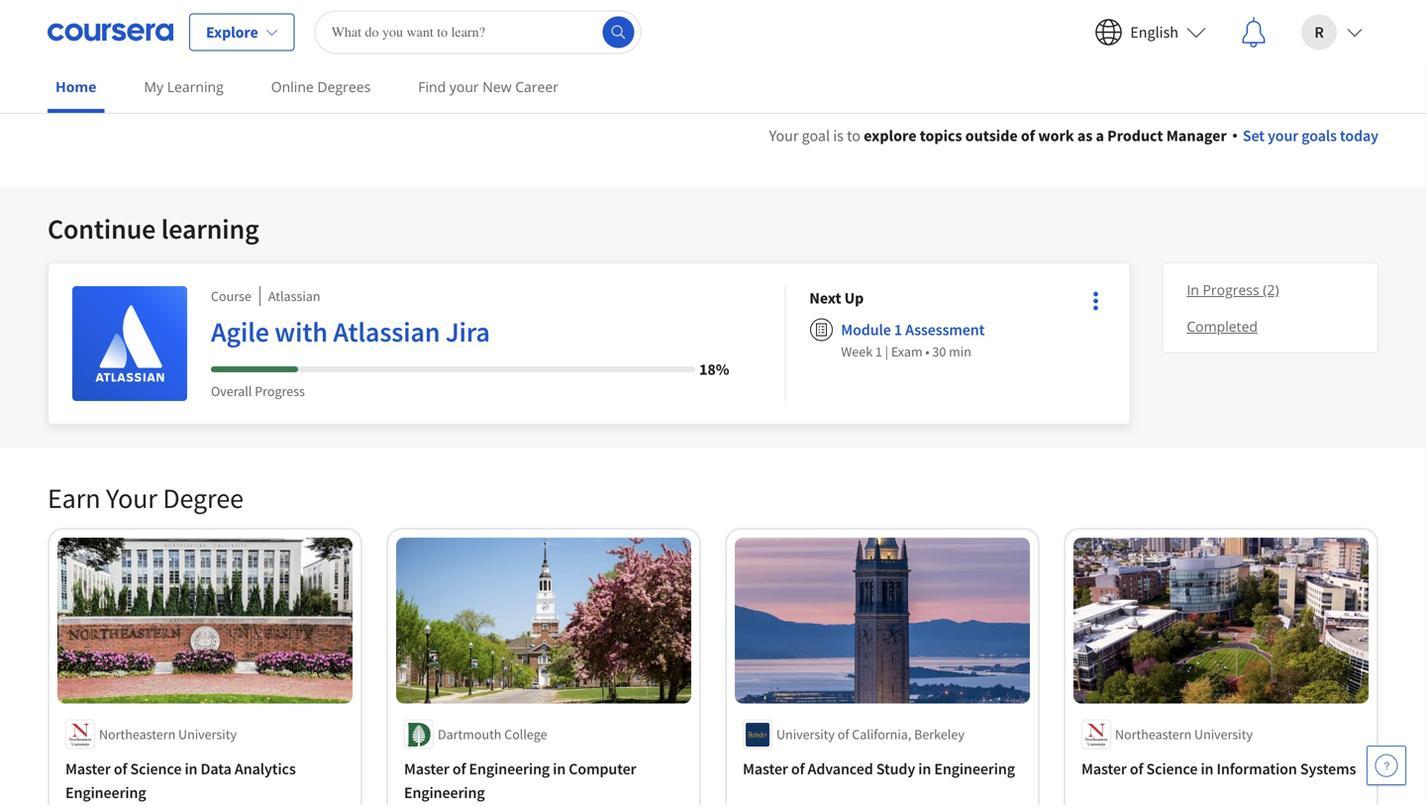 Task type: vqa. For each thing, say whether or not it's contained in the screenshot.
rightmost ATLASSIAN
yes



Task type: locate. For each thing, give the bounding box(es) containing it.
science inside 'link'
[[1146, 759, 1198, 779]]

1 northeastern university from the left
[[99, 726, 237, 743]]

your right the set
[[1268, 126, 1299, 146]]

1 horizontal spatial atlassian
[[333, 314, 440, 349]]

your inside dropdown button
[[1268, 126, 1299, 146]]

jira
[[446, 314, 490, 349]]

outside
[[965, 126, 1018, 146]]

science left information at the bottom of the page
[[1146, 759, 1198, 779]]

master inside master of science in data analytics engineering
[[65, 759, 111, 779]]

3 university from the left
[[1194, 726, 1253, 743]]

northeastern university for information
[[1115, 726, 1253, 743]]

of for master of engineering in computer engineering
[[452, 759, 466, 779]]

1 horizontal spatial your
[[1268, 126, 1299, 146]]

1 horizontal spatial university
[[776, 726, 835, 743]]

line chart image
[[1087, 237, 1111, 260]]

university
[[178, 726, 237, 743], [776, 726, 835, 743], [1194, 726, 1253, 743]]

earn your degree
[[48, 481, 244, 515]]

0 horizontal spatial your
[[449, 77, 479, 96]]

overall progress
[[211, 382, 305, 400]]

master for master of advanced study in engineering
[[743, 759, 788, 779]]

goal
[[802, 126, 830, 146]]

your left goal
[[769, 126, 799, 146]]

2 northeastern from the left
[[1115, 726, 1192, 743]]

in progress (2) link
[[1179, 271, 1362, 308]]

1
[[894, 320, 902, 340], [875, 343, 882, 360]]

study
[[876, 759, 915, 779]]

next up
[[809, 288, 864, 308]]

analytics
[[235, 759, 296, 779]]

your for set
[[1268, 126, 1299, 146]]

1 master from the left
[[65, 759, 111, 779]]

engineering inside master of science in data analytics engineering
[[65, 783, 146, 803]]

university up master of science in information systems 'link'
[[1194, 726, 1253, 743]]

overall
[[211, 382, 252, 400]]

explore
[[206, 22, 258, 42]]

smile image
[[1087, 308, 1111, 332]]

in for master of science in data analytics engineering
[[185, 759, 197, 779]]

3 in from the left
[[918, 759, 931, 779]]

1 left | at the right
[[875, 343, 882, 360]]

your for find
[[449, 77, 479, 96]]

master of advanced study in engineering
[[743, 759, 1015, 779]]

master inside 'link'
[[1081, 759, 1127, 779]]

4 master from the left
[[1081, 759, 1127, 779]]

2 horizontal spatial university
[[1194, 726, 1253, 743]]

master
[[65, 759, 111, 779], [404, 759, 449, 779], [743, 759, 788, 779], [1081, 759, 1127, 779]]

in progress (2)
[[1187, 280, 1279, 299]]

english button
[[1079, 0, 1222, 64]]

1 horizontal spatial progress
[[1203, 280, 1259, 299]]

3 master from the left
[[743, 759, 788, 779]]

0 horizontal spatial northeastern university
[[99, 726, 237, 743]]

university up advanced
[[776, 726, 835, 743]]

1 up exam
[[894, 320, 902, 340]]

explore
[[864, 126, 917, 146]]

set your goals today
[[1243, 126, 1379, 146]]

master inside master of engineering in computer engineering
[[404, 759, 449, 779]]

in left the data
[[185, 759, 197, 779]]

agile
[[211, 314, 269, 349]]

1 university from the left
[[178, 726, 237, 743]]

0 vertical spatial 1
[[894, 320, 902, 340]]

northeastern
[[99, 726, 176, 743], [1115, 726, 1192, 743]]

learning
[[167, 77, 224, 96]]

northeastern university
[[99, 726, 237, 743], [1115, 726, 1253, 743]]

main content
[[0, 100, 1426, 805]]

progress up 'completed'
[[1203, 280, 1259, 299]]

continue learning
[[48, 211, 259, 246]]

main content containing continue learning
[[0, 100, 1426, 805]]

berkeley
[[914, 726, 965, 743]]

master of engineering in computer engineering link
[[404, 757, 683, 805]]

0 vertical spatial your
[[449, 77, 479, 96]]

in inside master of engineering in computer engineering
[[553, 759, 566, 779]]

1 science from the left
[[130, 759, 182, 779]]

18%
[[699, 360, 729, 379]]

1 horizontal spatial science
[[1146, 759, 1198, 779]]

1 in from the left
[[185, 759, 197, 779]]

0 horizontal spatial your
[[106, 481, 157, 515]]

northeastern up master of science in information systems
[[1115, 726, 1192, 743]]

atlassian up 'with' at the left of page
[[268, 287, 320, 305]]

1 northeastern from the left
[[99, 726, 176, 743]]

systems
[[1300, 759, 1356, 779]]

of inside master of engineering in computer engineering
[[452, 759, 466, 779]]

home link
[[48, 64, 104, 113]]

science for data
[[130, 759, 182, 779]]

0 horizontal spatial university
[[178, 726, 237, 743]]

of
[[1021, 126, 1035, 146], [838, 726, 849, 743], [114, 759, 127, 779], [452, 759, 466, 779], [791, 759, 805, 779], [1130, 759, 1143, 779]]

completed
[[1187, 317, 1258, 336]]

science left the data
[[130, 759, 182, 779]]

science inside master of science in data analytics engineering
[[130, 759, 182, 779]]

0 horizontal spatial science
[[130, 759, 182, 779]]

degrees
[[317, 77, 371, 96]]

dartmouth
[[438, 726, 502, 743]]

agile with atlassian jira
[[211, 314, 490, 349]]

northeastern up master of science in data analytics engineering
[[99, 726, 176, 743]]

of inside 'link'
[[1130, 759, 1143, 779]]

in left information at the bottom of the page
[[1201, 759, 1214, 779]]

online
[[271, 77, 314, 96]]

your right earn
[[106, 481, 157, 515]]

module
[[841, 320, 891, 340]]

2 in from the left
[[553, 759, 566, 779]]

completed link
[[1179, 308, 1362, 345]]

progress inside 'link'
[[1203, 280, 1259, 299]]

science for information
[[1146, 759, 1198, 779]]

None search field
[[315, 10, 641, 54]]

northeastern for information
[[1115, 726, 1192, 743]]

your right find
[[449, 77, 479, 96]]

assessment
[[905, 320, 985, 340]]

0 horizontal spatial progress
[[255, 382, 305, 400]]

progress for in
[[1203, 280, 1259, 299]]

of for master of science in data analytics engineering
[[114, 759, 127, 779]]

1 horizontal spatial northeastern university
[[1115, 726, 1253, 743]]

college
[[504, 726, 547, 743]]

a
[[1096, 126, 1104, 146]]

of for master of science in information systems
[[1130, 759, 1143, 779]]

0 horizontal spatial 1
[[875, 343, 882, 360]]

1 vertical spatial atlassian
[[333, 314, 440, 349]]

of inside master of science in data analytics engineering
[[114, 759, 127, 779]]

as
[[1077, 126, 1093, 146]]

of for university of california, berkeley
[[838, 726, 849, 743]]

continue
[[48, 211, 156, 246]]

1 vertical spatial your
[[1268, 126, 1299, 146]]

0 vertical spatial your
[[769, 126, 799, 146]]

1 vertical spatial 1
[[875, 343, 882, 360]]

home
[[55, 77, 96, 96]]

4 in from the left
[[1201, 759, 1214, 779]]

engineering
[[469, 759, 550, 779], [934, 759, 1015, 779], [65, 783, 146, 803], [404, 783, 485, 803]]

dartmouth college
[[438, 726, 547, 743]]

university up the data
[[178, 726, 237, 743]]

science
[[130, 759, 182, 779], [1146, 759, 1198, 779]]

in right study on the right of page
[[918, 759, 931, 779]]

progress right overall
[[255, 382, 305, 400]]

in for master of science in information systems
[[1201, 759, 1214, 779]]

find your new career link
[[410, 64, 566, 109]]

2 master from the left
[[404, 759, 449, 779]]

in inside 'link'
[[1201, 759, 1214, 779]]

30
[[932, 343, 946, 360]]

exam
[[891, 343, 923, 360]]

0 vertical spatial progress
[[1203, 280, 1259, 299]]

northeastern university up master of science in information systems
[[1115, 726, 1253, 743]]

1 horizontal spatial northeastern
[[1115, 726, 1192, 743]]

northeastern university up master of science in data analytics engineering
[[99, 726, 237, 743]]

in inside master of science in data analytics engineering
[[185, 759, 197, 779]]

in
[[185, 759, 197, 779], [553, 759, 566, 779], [918, 759, 931, 779], [1201, 759, 1214, 779]]

0 horizontal spatial northeastern
[[99, 726, 176, 743]]

week
[[841, 343, 873, 360]]

in left computer
[[553, 759, 566, 779]]

set your goals today button
[[1233, 124, 1379, 148]]

find
[[418, 77, 446, 96]]

progress
[[1203, 280, 1259, 299], [255, 382, 305, 400]]

2 northeastern university from the left
[[1115, 726, 1253, 743]]

repeat image
[[1087, 272, 1111, 296]]

master of science in data analytics engineering link
[[65, 757, 345, 805]]

your
[[449, 77, 479, 96], [1268, 126, 1299, 146]]

progress for overall
[[255, 382, 305, 400]]

0 horizontal spatial atlassian
[[268, 287, 320, 305]]

northeastern for data
[[99, 726, 176, 743]]

agile with atlassian jira image
[[72, 286, 187, 401]]

(2)
[[1263, 280, 1279, 299]]

atlassian left 'jira'
[[333, 314, 440, 349]]

1 vertical spatial progress
[[255, 382, 305, 400]]

2 science from the left
[[1146, 759, 1198, 779]]

1 horizontal spatial 1
[[894, 320, 902, 340]]



Task type: describe. For each thing, give the bounding box(es) containing it.
master of science in data analytics engineering
[[65, 759, 296, 803]]

new
[[483, 77, 512, 96]]

my
[[144, 77, 164, 96]]

master of science in information systems
[[1081, 759, 1356, 779]]

with
[[275, 314, 328, 349]]

career
[[515, 77, 559, 96]]

coursera image
[[48, 16, 173, 48]]

master of advanced study in engineering link
[[743, 757, 1022, 781]]

english
[[1130, 22, 1179, 42]]

earn your degree collection element
[[36, 449, 1390, 805]]

|
[[885, 343, 888, 360]]

course
[[211, 287, 251, 305]]

up
[[844, 288, 864, 308]]

advanced
[[808, 759, 873, 779]]

more option for agile with atlassian jira image
[[1082, 287, 1110, 315]]

of for master of advanced study in engineering
[[791, 759, 805, 779]]

university of california, berkeley
[[776, 726, 965, 743]]

in
[[1187, 280, 1199, 299]]

university for master of science in information systems
[[1194, 726, 1253, 743]]

1 horizontal spatial your
[[769, 126, 799, 146]]

information
[[1217, 759, 1297, 779]]

agile with atlassian jira link
[[211, 314, 729, 358]]

next
[[809, 288, 841, 308]]

work
[[1038, 126, 1074, 146]]

•
[[925, 343, 930, 360]]

product
[[1107, 126, 1163, 146]]

my learning link
[[136, 64, 232, 109]]

master for master of science in data analytics engineering
[[65, 759, 111, 779]]

master of engineering in computer engineering
[[404, 759, 636, 803]]

0 vertical spatial atlassian
[[268, 287, 320, 305]]

manager
[[1166, 126, 1227, 146]]

learning
[[161, 211, 259, 246]]

2 university from the left
[[776, 726, 835, 743]]

in for master of engineering in computer engineering
[[553, 759, 566, 779]]

goals
[[1302, 126, 1337, 146]]

master for master of science in information systems
[[1081, 759, 1127, 779]]

northeastern university for data
[[99, 726, 237, 743]]

min
[[949, 343, 971, 360]]

university for master of science in data analytics engineering
[[178, 726, 237, 743]]

computer
[[569, 759, 636, 779]]

online degrees link
[[263, 64, 379, 109]]

degree
[[163, 481, 244, 515]]

data
[[201, 759, 232, 779]]

help center image
[[1375, 754, 1398, 777]]

to
[[847, 126, 861, 146]]

explore button
[[189, 13, 295, 51]]

1 vertical spatial your
[[106, 481, 157, 515]]

earn
[[48, 481, 101, 515]]

r button
[[1286, 0, 1379, 64]]

set
[[1243, 126, 1265, 146]]

r
[[1315, 22, 1324, 42]]

module 1 assessment week 1 | exam • 30 min
[[841, 320, 985, 360]]

master of science in information systems link
[[1081, 757, 1361, 781]]

your goal is to explore topics outside of work as a product manager
[[769, 126, 1227, 146]]

online degrees
[[271, 77, 371, 96]]

is
[[833, 126, 844, 146]]

master for master of engineering in computer engineering
[[404, 759, 449, 779]]

find your new career
[[418, 77, 559, 96]]

today
[[1340, 126, 1379, 146]]

california,
[[852, 726, 911, 743]]

topics
[[920, 126, 962, 146]]

What do you want to learn? text field
[[315, 10, 641, 54]]

my learning
[[144, 77, 224, 96]]



